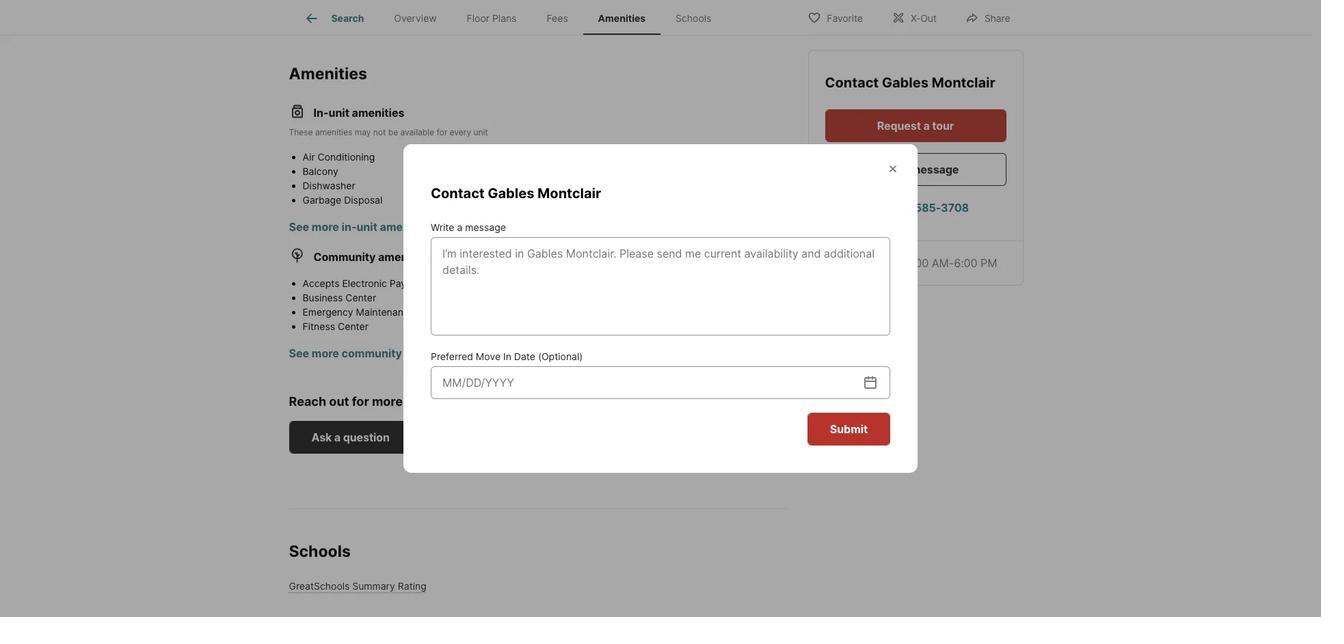 Task type: vqa. For each thing, say whether or not it's contained in the screenshot.
limit
no



Task type: locate. For each thing, give the bounding box(es) containing it.
(optional)
[[538, 351, 583, 363]]

0 horizontal spatial for
[[352, 395, 369, 409]]

1 vertical spatial unit
[[474, 127, 488, 138]]

1 horizontal spatial unit
[[474, 127, 488, 138]]

585-
[[915, 200, 942, 214]]

1 vertical spatial amenities
[[315, 127, 353, 138]]

fees
[[547, 12, 568, 24]]

wireless
[[554, 335, 592, 347]]

contact gables montclair
[[826, 74, 996, 90], [431, 185, 602, 202]]

contact gables montclair up request a tour button
[[826, 74, 996, 90]]

accepts
[[303, 278, 340, 289]]

0 horizontal spatial gables
[[488, 185, 535, 202]]

air
[[303, 151, 315, 163]]

request
[[878, 118, 922, 132]]

a for request
[[924, 118, 930, 132]]

2 access from the left
[[633, 335, 666, 347]]

1 horizontal spatial contact gables montclair
[[826, 74, 996, 90]]

write a message
[[431, 222, 506, 233]]

a right send
[[903, 162, 909, 176]]

amenities for these
[[315, 127, 353, 138]]

(404) 585-3708 link
[[826, 191, 1007, 224]]

open today: 10:00 am-6:00 pm
[[834, 256, 998, 270]]

write
[[431, 222, 455, 233]]

a inside dialog
[[457, 222, 463, 233]]

1 horizontal spatial access
[[633, 335, 666, 347]]

1 vertical spatial contact gables montclair
[[431, 185, 602, 202]]

1 access from the left
[[396, 335, 429, 347]]

1 horizontal spatial contact
[[826, 74, 879, 90]]

(404) 585-3708 button
[[826, 191, 1007, 224]]

message
[[911, 162, 960, 176], [465, 222, 506, 233]]

for
[[437, 127, 448, 138], [352, 395, 369, 409]]

in-
[[314, 106, 329, 120]]

send a message
[[873, 162, 960, 176]]

favorite
[[827, 12, 863, 24]]

1 horizontal spatial amenities
[[598, 12, 646, 24]]

search link
[[304, 10, 364, 27]]

garden
[[303, 209, 336, 220]]

montclair
[[932, 74, 996, 90], [538, 185, 602, 202]]

contact gables montclair inside contact gables montclair dialog
[[431, 185, 602, 202]]

unit up conditioning
[[329, 106, 350, 120]]

contact
[[826, 74, 879, 90], [431, 185, 485, 202]]

high
[[303, 335, 324, 347]]

preferred
[[431, 351, 473, 363]]

0 vertical spatial schools
[[676, 12, 712, 24]]

garbage
[[303, 194, 342, 206]]

(404)
[[882, 200, 913, 214]]

ask a question
[[312, 431, 390, 444]]

2 vertical spatial amenities
[[378, 250, 431, 264]]

a for ask
[[334, 431, 341, 444]]

amenities
[[352, 106, 405, 120], [315, 127, 353, 138], [378, 250, 431, 264]]

community amenities
[[314, 250, 431, 264]]

unit right every
[[474, 127, 488, 138]]

a for send
[[903, 162, 909, 176]]

summary
[[353, 581, 395, 593]]

amenities right fees tab
[[598, 12, 646, 24]]

0 horizontal spatial internet
[[358, 335, 393, 347]]

0 vertical spatial unit
[[329, 106, 350, 120]]

more
[[372, 395, 403, 409]]

internet down maintenance
[[358, 335, 393, 347]]

unit
[[329, 106, 350, 120], [474, 127, 488, 138]]

0 vertical spatial gables
[[883, 74, 929, 90]]

for left every
[[437, 127, 448, 138]]

center up 'speed'
[[338, 321, 369, 333]]

a
[[924, 118, 930, 132], [903, 162, 909, 176], [457, 222, 463, 233], [334, 431, 341, 444]]

message inside contact gables montclair dialog
[[465, 222, 506, 233]]

reach
[[289, 395, 327, 409]]

6:00
[[955, 256, 978, 270]]

reach out for more information
[[289, 395, 476, 409]]

1 vertical spatial gables
[[488, 185, 535, 202]]

schools inside schools tab
[[676, 12, 712, 24]]

message inside button
[[911, 162, 960, 176]]

search
[[331, 12, 364, 24]]

amenities up 'payments'
[[378, 250, 431, 264]]

be
[[388, 127, 398, 138]]

0 horizontal spatial message
[[465, 222, 506, 233]]

montclair inside dialog
[[538, 185, 602, 202]]

1 vertical spatial message
[[465, 222, 506, 233]]

0 horizontal spatial schools
[[289, 542, 351, 561]]

share
[[985, 12, 1011, 24]]

access
[[396, 335, 429, 347], [633, 335, 666, 347]]

0 horizontal spatial contact gables montclair
[[431, 185, 602, 202]]

open
[[834, 256, 862, 270]]

contact up request
[[826, 74, 879, 90]]

a right ask
[[334, 431, 341, 444]]

preferred move in date (optional)
[[431, 351, 583, 363]]

0 vertical spatial message
[[911, 162, 960, 176]]

0 vertical spatial amenities
[[598, 12, 646, 24]]

1 vertical spatial contact
[[431, 185, 485, 202]]

floor plans
[[467, 12, 517, 24]]

1 horizontal spatial schools
[[676, 12, 712, 24]]

0 vertical spatial contact
[[826, 74, 879, 90]]

contact gables montclair up write a message
[[431, 185, 602, 202]]

a left tour
[[924, 118, 930, 132]]

1 horizontal spatial internet
[[595, 335, 630, 347]]

question
[[343, 431, 390, 444]]

tab list
[[289, 0, 738, 35]]

amenities up 'in-'
[[289, 64, 367, 84]]

1 vertical spatial montclair
[[538, 185, 602, 202]]

air conditioning balcony dishwasher garbage disposal garden tub
[[303, 151, 383, 220]]

gables
[[883, 74, 929, 90], [488, 185, 535, 202]]

a right "write" on the left top of the page
[[457, 222, 463, 233]]

message right "write" on the left top of the page
[[465, 222, 506, 233]]

in-unit amenities
[[314, 106, 405, 120]]

message up 585-
[[911, 162, 960, 176]]

0 horizontal spatial access
[[396, 335, 429, 347]]

1 internet from the left
[[358, 335, 393, 347]]

amenities up not
[[352, 106, 405, 120]]

access up preferred move in date (optional) text field
[[633, 335, 666, 347]]

3708
[[942, 200, 970, 214]]

these amenities may not be available for every unit
[[289, 127, 488, 138]]

for right out on the bottom left of page
[[352, 395, 369, 409]]

center
[[346, 292, 376, 304], [338, 321, 369, 333]]

internet inside accepts electronic payments business center emergency maintenance fitness center high speed internet access
[[358, 335, 393, 347]]

information
[[406, 395, 476, 409]]

a inside button
[[903, 162, 909, 176]]

0 vertical spatial montclair
[[932, 74, 996, 90]]

internet
[[358, 335, 393, 347], [595, 335, 630, 347]]

internet right wireless at the left bottom of the page
[[595, 335, 630, 347]]

amenities
[[598, 12, 646, 24], [289, 64, 367, 84]]

date
[[514, 351, 536, 363]]

rating
[[398, 581, 427, 593]]

gables up write a message
[[488, 185, 535, 202]]

10:00
[[901, 256, 929, 270]]

access down maintenance
[[396, 335, 429, 347]]

message for send a message
[[911, 162, 960, 176]]

0 horizontal spatial montclair
[[538, 185, 602, 202]]

amenities for community
[[378, 250, 431, 264]]

1 horizontal spatial for
[[437, 127, 448, 138]]

1 vertical spatial schools
[[289, 542, 351, 561]]

1 vertical spatial amenities
[[289, 64, 367, 84]]

1 horizontal spatial message
[[911, 162, 960, 176]]

submit
[[831, 423, 868, 437]]

contact inside contact gables montclair dialog
[[431, 185, 485, 202]]

center down electronic
[[346, 292, 376, 304]]

overview
[[394, 12, 437, 24]]

0 vertical spatial center
[[346, 292, 376, 304]]

1 vertical spatial for
[[352, 395, 369, 409]]

gables up request
[[883, 74, 929, 90]]

payments
[[390, 278, 434, 289]]

amenities down 'in-'
[[315, 127, 353, 138]]

0 horizontal spatial contact
[[431, 185, 485, 202]]

contact up write a message
[[431, 185, 485, 202]]

floor plans tab
[[452, 2, 532, 35]]

1 horizontal spatial gables
[[883, 74, 929, 90]]

schools
[[676, 12, 712, 24], [289, 542, 351, 561]]



Task type: describe. For each thing, give the bounding box(es) containing it.
overview tab
[[379, 2, 452, 35]]

out
[[329, 395, 349, 409]]

tub
[[339, 209, 355, 220]]

amenities tab
[[583, 2, 661, 35]]

0 horizontal spatial unit
[[329, 106, 350, 120]]

floor
[[467, 12, 490, 24]]

plans
[[493, 12, 517, 24]]

available
[[401, 127, 435, 138]]

schools tab
[[661, 2, 727, 35]]

x-out button
[[881, 3, 949, 31]]

(404) 585-3708
[[882, 200, 970, 214]]

fees tab
[[532, 2, 583, 35]]

every
[[450, 127, 472, 138]]

out
[[921, 12, 937, 24]]

access inside accepts electronic payments business center emergency maintenance fitness center high speed internet access
[[396, 335, 429, 347]]

speed
[[326, 335, 355, 347]]

greatschools
[[289, 581, 350, 593]]

submit button
[[808, 413, 891, 446]]

refrigerator
[[554, 180, 608, 192]]

ask a question button
[[289, 421, 412, 454]]

share button
[[954, 3, 1023, 31]]

emergency
[[303, 307, 354, 318]]

today:
[[865, 256, 898, 270]]

accepts electronic payments business center emergency maintenance fitness center high speed internet access
[[303, 278, 434, 347]]

0 vertical spatial amenities
[[352, 106, 405, 120]]

0 vertical spatial for
[[437, 127, 448, 138]]

x-out
[[911, 12, 937, 24]]

business
[[303, 292, 343, 304]]

I'm interested in Gables Montclair. Please send me current availability and additional details. text field
[[443, 246, 879, 328]]

pm
[[981, 256, 998, 270]]

request a tour
[[878, 118, 955, 132]]

ask
[[312, 431, 332, 444]]

send
[[873, 162, 900, 176]]

stainless
[[554, 194, 595, 206]]

greatschools summary rating
[[289, 581, 427, 593]]

1 horizontal spatial montclair
[[932, 74, 996, 90]]

refrigerator stainless steel appliances
[[554, 180, 673, 206]]

gables inside contact gables montclair dialog
[[488, 185, 535, 202]]

message for write a message
[[465, 222, 506, 233]]

steel
[[597, 194, 620, 206]]

appliances
[[623, 194, 673, 206]]

these
[[289, 127, 313, 138]]

disposal
[[344, 194, 383, 206]]

balcony
[[303, 166, 338, 177]]

dishwasher
[[303, 180, 356, 192]]

maintenance
[[356, 307, 415, 318]]

not
[[373, 127, 386, 138]]

request a tour button
[[826, 109, 1007, 142]]

x-
[[911, 12, 921, 24]]

electronic
[[342, 278, 387, 289]]

tab list containing search
[[289, 0, 738, 35]]

0 vertical spatial contact gables montclair
[[826, 74, 996, 90]]

Preferred Move In Date (Optional) text field
[[443, 375, 863, 391]]

1 vertical spatial center
[[338, 321, 369, 333]]

conditioning
[[318, 151, 375, 163]]

may
[[355, 127, 371, 138]]

2 internet from the left
[[595, 335, 630, 347]]

tour
[[933, 118, 955, 132]]

a for write
[[457, 222, 463, 233]]

greatschools summary rating link
[[289, 581, 427, 593]]

0 horizontal spatial amenities
[[289, 64, 367, 84]]

send a message button
[[826, 153, 1007, 185]]

move
[[476, 351, 501, 363]]

amenities inside tab
[[598, 12, 646, 24]]

wireless internet access
[[554, 335, 666, 347]]

community
[[314, 250, 376, 264]]

fitness
[[303, 321, 335, 333]]

contact gables montclair dialog
[[404, 144, 918, 473]]

am-
[[932, 256, 955, 270]]

favorite button
[[797, 3, 875, 31]]

in
[[504, 351, 512, 363]]



